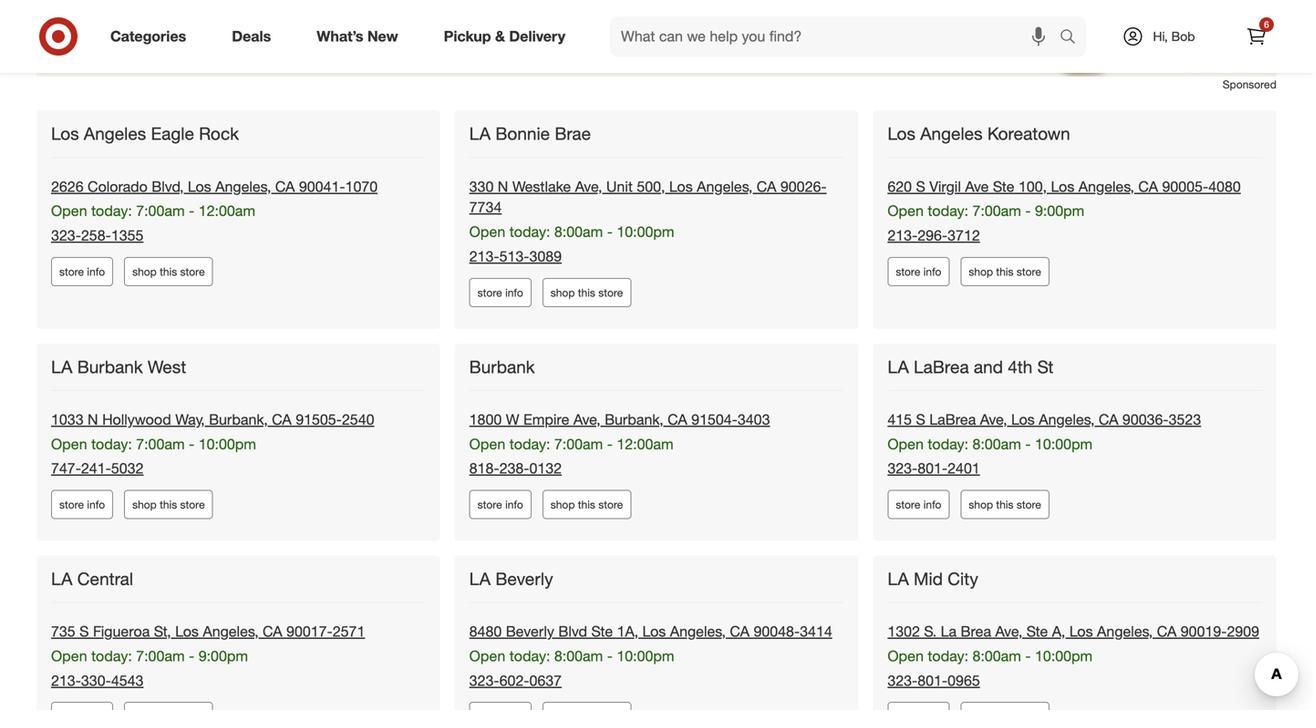 Task type: describe. For each thing, give the bounding box(es) containing it.
west
[[148, 357, 186, 378]]

mid
[[914, 569, 943, 590]]

open inside '1800 w empire ave, burbank, ca 91504-3403 open today: 7:00am - 12:00am 818-238-0132'
[[470, 435, 506, 453]]

la central link
[[51, 569, 137, 591]]

los inside 'link'
[[51, 123, 79, 144]]

store info for los angeles koreatown
[[896, 265, 942, 279]]

shop for la bonnie brae
[[551, 286, 575, 300]]

la burbank west link
[[51, 357, 190, 378]]

store info link for la labrea and 4th st
[[888, 490, 950, 520]]

westlake
[[513, 178, 571, 196]]

shop for los angeles eagle rock
[[132, 265, 157, 279]]

shop this store for los angeles koreatown
[[969, 265, 1042, 279]]

pickup
[[444, 27, 491, 45]]

los inside 1302 s. la brea ave, ste a, los angeles, ca 90019-2909 open today: 8:00am - 10:00pm 323-801-0965
[[1070, 623, 1094, 641]]

801- inside 415 s labrea ave, los angeles, ca 90036-3523 open today: 8:00am - 10:00pm 323-801-2401
[[918, 460, 948, 478]]

info for la bonnie brae
[[506, 286, 524, 300]]

1033
[[51, 411, 84, 429]]

2 burbank from the left
[[470, 357, 535, 378]]

this for la bonnie brae
[[578, 286, 596, 300]]

store info for la labrea and 4th st
[[896, 498, 942, 512]]

categories
[[110, 27, 186, 45]]

323- inside 415 s labrea ave, los angeles, ca 90036-3523 open today: 8:00am - 10:00pm 323-801-2401
[[888, 460, 918, 478]]

this for los angeles eagle rock
[[160, 265, 177, 279]]

info for burbank
[[506, 498, 524, 512]]

st,
[[154, 623, 171, 641]]

today: inside the 620 s virgil ave ste 100, los angeles, ca 90005-4080 open today: 7:00am - 9:00pm 213-296-3712
[[928, 202, 969, 220]]

213- for los
[[888, 227, 918, 245]]

today: inside '1800 w empire ave, burbank, ca 91504-3403 open today: 7:00am - 12:00am 818-238-0132'
[[510, 435, 551, 453]]

s for central
[[80, 623, 89, 641]]

323- inside 8480 beverly blvd ste 1a, los angeles, ca 90048-3414 open today: 8:00am - 10:00pm 323-602-0637
[[470, 672, 500, 690]]

90041-
[[299, 178, 345, 196]]

735
[[51, 623, 75, 641]]

los inside the 620 s virgil ave ste 100, los angeles, ca 90005-4080 open today: 7:00am - 9:00pm 213-296-3712
[[1052, 178, 1075, 196]]

sponsored
[[1223, 78, 1277, 91]]

323- inside 2626 colorado blvd, los angeles, ca 90041-1070 open today: 7:00am - 12:00am 323-258-1355
[[51, 227, 81, 245]]

eagle
[[151, 123, 194, 144]]

los inside 330 n westlake ave, unit 500, los angeles, ca 90026- 7734 open today: 8:00am - 10:00pm 213-513-3089
[[670, 178, 693, 196]]

735 s figueroa st, los angeles, ca 90017-2571 open today: 7:00am - 9:00pm 213-330-4543
[[51, 623, 365, 690]]

la for la labrea and 4th st
[[888, 357, 910, 378]]

241-
[[81, 460, 111, 478]]

8:00am inside 1302 s. la brea ave, ste a, los angeles, ca 90019-2909 open today: 8:00am - 10:00pm 323-801-0965
[[973, 648, 1022, 666]]

91504-
[[692, 411, 738, 429]]

empire
[[524, 411, 570, 429]]

store info link for los angeles koreatown
[[888, 257, 950, 286]]

la beverly link
[[470, 569, 557, 591]]

angeles, inside the 620 s virgil ave ste 100, los angeles, ca 90005-4080 open today: 7:00am - 9:00pm 213-296-3712
[[1079, 178, 1135, 196]]

ste inside 1302 s. la brea ave, ste a, los angeles, ca 90019-2909 open today: 8:00am - 10:00pm 323-801-0965
[[1027, 623, 1049, 641]]

0637
[[530, 672, 562, 690]]

deals link
[[216, 16, 294, 57]]

los angeles koreatown
[[888, 123, 1071, 144]]

296-
[[918, 227, 948, 245]]

shop this store for la burbank west
[[132, 498, 205, 512]]

&
[[495, 27, 505, 45]]

90036-
[[1123, 411, 1169, 429]]

620 s virgil ave ste 100, los angeles, ca 90005-4080 link
[[888, 178, 1242, 196]]

620 s virgil ave ste 100, los angeles, ca 90005-4080 open today: 7:00am - 9:00pm 213-296-3712
[[888, 178, 1242, 245]]

415 s labrea ave, los angeles, ca 90036-3523 link
[[888, 411, 1202, 429]]

ca inside 415 s labrea ave, los angeles, ca 90036-3523 open today: 8:00am - 10:00pm 323-801-2401
[[1099, 411, 1119, 429]]

la for la mid city
[[888, 569, 910, 590]]

la labrea and 4th st link
[[888, 357, 1058, 378]]

way,
[[175, 411, 205, 429]]

330
[[470, 178, 494, 196]]

new
[[368, 27, 398, 45]]

los inside 735 s figueroa st, los angeles, ca 90017-2571 open today: 7:00am - 9:00pm 213-330-4543
[[175, 623, 199, 641]]

shop this store for la bonnie brae
[[551, 286, 624, 300]]

info for la labrea and 4th st
[[924, 498, 942, 512]]

8480 beverly blvd ste 1a, los angeles, ca 90048-3414 link
[[470, 623, 833, 641]]

shop this store button for burbank
[[543, 490, 632, 520]]

1033 n hollywood way, burbank, ca 91505-2540 link
[[51, 411, 375, 429]]

angeles, inside 1302 s. la brea ave, ste a, los angeles, ca 90019-2909 open today: 8:00am - 10:00pm 323-801-0965
[[1098, 623, 1154, 641]]

shop this store for burbank
[[551, 498, 624, 512]]

0 vertical spatial labrea
[[914, 357, 970, 378]]

store down '1800 w empire ave, burbank, ca 91504-3403 open today: 7:00am - 12:00am 818-238-0132'
[[599, 498, 624, 512]]

10:00pm inside 8480 beverly blvd ste 1a, los angeles, ca 90048-3414 open today: 8:00am - 10:00pm 323-602-0637
[[617, 648, 675, 666]]

store down 296-
[[896, 265, 921, 279]]

1070
[[345, 178, 378, 196]]

1302 s. la brea ave, ste a, los angeles, ca 90019-2909 open today: 8:00am - 10:00pm 323-801-0965
[[888, 623, 1260, 690]]

la for la beverly
[[470, 569, 491, 590]]

store down 258-
[[59, 265, 84, 279]]

ave, for burbank
[[574, 411, 601, 429]]

500,
[[637, 178, 666, 196]]

12:00am for burbank
[[617, 435, 674, 453]]

store info link for la bonnie brae
[[470, 278, 532, 307]]

513-
[[500, 248, 530, 265]]

open inside 8480 beverly blvd ste 1a, los angeles, ca 90048-3414 open today: 8:00am - 10:00pm 323-602-0637
[[470, 648, 506, 666]]

angeles for koreatown
[[921, 123, 983, 144]]

415
[[888, 411, 912, 429]]

1800 w empire ave, burbank, ca 91504-3403 link
[[470, 411, 771, 429]]

and
[[974, 357, 1004, 378]]

la bonnie brae
[[470, 123, 591, 144]]

central
[[77, 569, 133, 590]]

330-
[[81, 672, 111, 690]]

open inside 1033 n hollywood way, burbank, ca 91505-2540 open today: 7:00am - 10:00pm 747-241-5032
[[51, 435, 87, 453]]

la for la central
[[51, 569, 72, 590]]

shop for la labrea and 4th st
[[969, 498, 994, 512]]

620
[[888, 178, 912, 196]]

burbank, for la burbank west
[[209, 411, 268, 429]]

3403
[[738, 411, 771, 429]]

info for la burbank west
[[87, 498, 105, 512]]

burbank, for burbank
[[605, 411, 664, 429]]

90005-
[[1163, 178, 1209, 196]]

- inside 735 s figueroa st, los angeles, ca 90017-2571 open today: 7:00am - 9:00pm 213-330-4543
[[189, 648, 195, 666]]

hi, bob
[[1154, 28, 1196, 44]]

la mid city
[[888, 569, 979, 590]]

What can we help you find? suggestions appear below search field
[[610, 16, 1065, 57]]

la central
[[51, 569, 133, 590]]

la for la bonnie brae
[[470, 123, 491, 144]]

- inside 330 n westlake ave, unit 500, los angeles, ca 90026- 7734 open today: 8:00am - 10:00pm 213-513-3089
[[607, 223, 613, 241]]

shop this store button for los angeles koreatown
[[961, 257, 1050, 286]]

ca inside 735 s figueroa st, los angeles, ca 90017-2571 open today: 7:00am - 9:00pm 213-330-4543
[[263, 623, 282, 641]]

virgil
[[930, 178, 962, 196]]

818-238-0132 link
[[470, 460, 562, 478]]

213-330-4543 link
[[51, 672, 144, 690]]

store down 513-
[[478, 286, 503, 300]]

747-
[[51, 460, 81, 478]]

angeles, inside 8480 beverly blvd ste 1a, los angeles, ca 90048-3414 open today: 8:00am - 10:00pm 323-602-0637
[[670, 623, 726, 641]]

store down 330 n westlake ave, unit 500, los angeles, ca 90026- 7734 open today: 8:00am - 10:00pm 213-513-3089
[[599, 286, 624, 300]]

rock
[[199, 123, 239, 144]]

store info for la burbank west
[[59, 498, 105, 512]]

8480
[[470, 623, 502, 641]]

ste inside the 620 s virgil ave ste 100, los angeles, ca 90005-4080 open today: 7:00am - 9:00pm 213-296-3712
[[994, 178, 1015, 196]]

beverly for 8480
[[506, 623, 555, 641]]

2571
[[333, 623, 365, 641]]

unit
[[607, 178, 633, 196]]

koreatown
[[988, 123, 1071, 144]]

818-
[[470, 460, 500, 478]]

8:00am inside 330 n westlake ave, unit 500, los angeles, ca 90026- 7734 open today: 8:00am - 10:00pm 213-513-3089
[[555, 223, 603, 241]]

- inside 1033 n hollywood way, burbank, ca 91505-2540 open today: 7:00am - 10:00pm 747-241-5032
[[189, 435, 195, 453]]

- inside the 620 s virgil ave ste 100, los angeles, ca 90005-4080 open today: 7:00am - 9:00pm 213-296-3712
[[1026, 202, 1032, 220]]

info for los angeles eagle rock
[[87, 265, 105, 279]]

store down 2626 colorado blvd, los angeles, ca 90041-1070 open today: 7:00am - 12:00am 323-258-1355
[[180, 265, 205, 279]]

ca inside 1302 s. la brea ave, ste a, los angeles, ca 90019-2909 open today: 8:00am - 10:00pm 323-801-0965
[[1158, 623, 1177, 641]]

1800
[[470, 411, 502, 429]]

0132
[[530, 460, 562, 478]]

shop this store button for la labrea and 4th st
[[961, 490, 1050, 520]]

city
[[948, 569, 979, 590]]

8:00am inside 8480 beverly blvd ste 1a, los angeles, ca 90048-3414 open today: 8:00am - 10:00pm 323-602-0637
[[555, 648, 603, 666]]

store down the 620 s virgil ave ste 100, los angeles, ca 90005-4080 open today: 7:00am - 9:00pm 213-296-3712 in the top right of the page
[[1017, 265, 1042, 279]]

open inside 330 n westlake ave, unit 500, los angeles, ca 90026- 7734 open today: 8:00am - 10:00pm 213-513-3089
[[470, 223, 506, 241]]

los angeles eagle rock link
[[51, 123, 243, 145]]

categories link
[[95, 16, 209, 57]]

8480 beverly blvd ste 1a, los angeles, ca 90048-3414 open today: 8:00am - 10:00pm 323-602-0637
[[470, 623, 833, 690]]

shop for la burbank west
[[132, 498, 157, 512]]

12:00am for los angeles eagle rock
[[199, 202, 255, 220]]

st
[[1038, 357, 1054, 378]]

- inside '1800 w empire ave, burbank, ca 91504-3403 open today: 7:00am - 12:00am 818-238-0132'
[[607, 435, 613, 453]]

n for bonnie
[[498, 178, 509, 196]]

213- for la
[[470, 248, 500, 265]]

store info link for los angeles eagle rock
[[51, 257, 113, 286]]

shop this store button for los angeles eagle rock
[[124, 257, 213, 286]]



Task type: vqa. For each thing, say whether or not it's contained in the screenshot.


Task type: locate. For each thing, give the bounding box(es) containing it.
1 vertical spatial beverly
[[506, 623, 555, 641]]

7:00am inside 735 s figueroa st, los angeles, ca 90017-2571 open today: 7:00am - 9:00pm 213-330-4543
[[136, 648, 185, 666]]

angeles, down st
[[1039, 411, 1095, 429]]

shop this store button down 1355
[[124, 257, 213, 286]]

los inside 8480 beverly blvd ste 1a, los angeles, ca 90048-3414 open today: 8:00am - 10:00pm 323-602-0637
[[643, 623, 666, 641]]

shop this store for la labrea and 4th st
[[969, 498, 1042, 512]]

1 vertical spatial 213-
[[470, 248, 500, 265]]

1 burbank from the left
[[77, 357, 143, 378]]

10:00pm inside 1302 s. la brea ave, ste a, los angeles, ca 90019-2909 open today: 8:00am - 10:00pm 323-801-0965
[[1036, 648, 1093, 666]]

2 vertical spatial s
[[80, 623, 89, 641]]

angeles for eagle
[[84, 123, 146, 144]]

angeles, right 500,
[[697, 178, 753, 196]]

store down 1033 n hollywood way, burbank, ca 91505-2540 open today: 7:00am - 10:00pm 747-241-5032
[[180, 498, 205, 512]]

shop this store button down 3089
[[543, 278, 632, 307]]

burbank, inside 1033 n hollywood way, burbank, ca 91505-2540 open today: 7:00am - 10:00pm 747-241-5032
[[209, 411, 268, 429]]

1 angeles from the left
[[84, 123, 146, 144]]

- down 100,
[[1026, 202, 1032, 220]]

burbank,
[[209, 411, 268, 429], [605, 411, 664, 429]]

1800 w empire ave, burbank, ca 91504-3403 open today: 7:00am - 12:00am 818-238-0132
[[470, 411, 771, 478]]

213-
[[888, 227, 918, 245], [470, 248, 500, 265], [51, 672, 81, 690]]

this for burbank
[[578, 498, 596, 512]]

ca inside 330 n westlake ave, unit 500, los angeles, ca 90026- 7734 open today: 8:00am - 10:00pm 213-513-3089
[[757, 178, 777, 196]]

shop down 2401
[[969, 498, 994, 512]]

323-801-2401 link
[[888, 460, 981, 478]]

store info down 513-
[[478, 286, 524, 300]]

store down 323-801-2401 link
[[896, 498, 921, 512]]

what's
[[317, 27, 364, 45]]

ave, right 'brea'
[[996, 623, 1023, 641]]

213- down 735
[[51, 672, 81, 690]]

info down 241-
[[87, 498, 105, 512]]

ave, inside 415 s labrea ave, los angeles, ca 90036-3523 open today: 8:00am - 10:00pm 323-801-2401
[[981, 411, 1008, 429]]

0 horizontal spatial n
[[88, 411, 98, 429]]

- down 2626 colorado blvd, los angeles, ca 90041-1070 link
[[189, 202, 195, 220]]

2 vertical spatial 213-
[[51, 672, 81, 690]]

today: up '323-602-0637' 'link' in the left bottom of the page
[[510, 648, 551, 666]]

shop down 1355
[[132, 265, 157, 279]]

323- down "1302"
[[888, 672, 918, 690]]

ca left 90041- at left
[[275, 178, 295, 196]]

10:00pm down 8480 beverly blvd ste 1a, los angeles, ca 90048-3414 link
[[617, 648, 675, 666]]

blvd,
[[152, 178, 184, 196]]

a,
[[1053, 623, 1066, 641]]

los up 620
[[888, 123, 916, 144]]

ave, right the "empire"
[[574, 411, 601, 429]]

330 n westlake ave, unit 500, los angeles, ca 90026- 7734 open today: 8:00am - 10:00pm 213-513-3089
[[470, 178, 827, 265]]

1355
[[111, 227, 144, 245]]

7:00am for los angeles eagle rock
[[136, 202, 185, 220]]

4th
[[1008, 357, 1033, 378]]

angeles, right a,
[[1098, 623, 1154, 641]]

- down 8480 beverly blvd ste 1a, los angeles, ca 90048-3414 link
[[607, 648, 613, 666]]

ave, for la labrea and 4th st
[[981, 411, 1008, 429]]

la inside la mid city link
[[888, 569, 910, 590]]

s inside 735 s figueroa st, los angeles, ca 90017-2571 open today: 7:00am - 9:00pm 213-330-4543
[[80, 623, 89, 641]]

323- down 2626
[[51, 227, 81, 245]]

ca
[[275, 178, 295, 196], [757, 178, 777, 196], [1139, 178, 1159, 196], [272, 411, 292, 429], [668, 411, 688, 429], [1099, 411, 1119, 429], [263, 623, 282, 641], [730, 623, 750, 641], [1158, 623, 1177, 641]]

search
[[1052, 29, 1096, 47]]

store info link down 258-
[[51, 257, 113, 286]]

today: inside 2626 colorado blvd, los angeles, ca 90041-1070 open today: 7:00am - 12:00am 323-258-1355
[[91, 202, 132, 220]]

open down 7734
[[470, 223, 506, 241]]

today: inside 8480 beverly blvd ste 1a, los angeles, ca 90048-3414 open today: 8:00am - 10:00pm 323-602-0637
[[510, 648, 551, 666]]

labrea left and
[[914, 357, 970, 378]]

burbank up "w" at the bottom
[[470, 357, 535, 378]]

0 horizontal spatial 9:00pm
[[199, 648, 248, 666]]

ave, left unit
[[575, 178, 603, 196]]

w
[[506, 411, 520, 429]]

ca left 90036-
[[1099, 411, 1119, 429]]

los angeles eagle rock
[[51, 123, 239, 144]]

s right 415
[[917, 411, 926, 429]]

- down way,
[[189, 435, 195, 453]]

ave, inside 330 n westlake ave, unit 500, los angeles, ca 90026- 7734 open today: 8:00am - 10:00pm 213-513-3089
[[575, 178, 603, 196]]

los right the blvd,
[[188, 178, 211, 196]]

0 vertical spatial 12:00am
[[199, 202, 255, 220]]

323-801-0965 link
[[888, 672, 981, 690]]

los up 2626
[[51, 123, 79, 144]]

los
[[51, 123, 79, 144], [888, 123, 916, 144], [188, 178, 211, 196], [670, 178, 693, 196], [1052, 178, 1075, 196], [1012, 411, 1035, 429], [175, 623, 199, 641], [643, 623, 666, 641], [1070, 623, 1094, 641]]

open
[[51, 202, 87, 220], [888, 202, 924, 220], [470, 223, 506, 241], [51, 435, 87, 453], [470, 435, 506, 453], [888, 435, 924, 453], [51, 648, 87, 666], [470, 648, 506, 666], [888, 648, 924, 666]]

beverly for la
[[496, 569, 554, 590]]

- inside 415 s labrea ave, los angeles, ca 90036-3523 open today: 8:00am - 10:00pm 323-801-2401
[[1026, 435, 1032, 453]]

7:00am down st,
[[136, 648, 185, 666]]

1 horizontal spatial 12:00am
[[617, 435, 674, 453]]

ca left the '91505-'
[[272, 411, 292, 429]]

213- inside 735 s figueroa st, los angeles, ca 90017-2571 open today: 7:00am - 9:00pm 213-330-4543
[[51, 672, 81, 690]]

store info link for la burbank west
[[51, 490, 113, 520]]

ave,
[[575, 178, 603, 196], [574, 411, 601, 429], [981, 411, 1008, 429], [996, 623, 1023, 641]]

9:00pm inside 735 s figueroa st, los angeles, ca 90017-2571 open today: 7:00am - 9:00pm 213-330-4543
[[199, 648, 248, 666]]

ca left '90048-'
[[730, 623, 750, 641]]

open inside 2626 colorado blvd, los angeles, ca 90041-1070 open today: 7:00am - 12:00am 323-258-1355
[[51, 202, 87, 220]]

angeles inside 'link'
[[84, 123, 146, 144]]

0 horizontal spatial 12:00am
[[199, 202, 255, 220]]

la inside la burbank west link
[[51, 357, 72, 378]]

8:00am down blvd
[[555, 648, 603, 666]]

7:00am for burbank
[[555, 435, 603, 453]]

shop down "0132"
[[551, 498, 575, 512]]

ave, inside 1302 s. la brea ave, ste a, los angeles, ca 90019-2909 open today: 8:00am - 10:00pm 323-801-0965
[[996, 623, 1023, 641]]

info
[[87, 265, 105, 279], [924, 265, 942, 279], [506, 286, 524, 300], [87, 498, 105, 512], [506, 498, 524, 512], [924, 498, 942, 512]]

- down unit
[[607, 223, 613, 241]]

- inside 8480 beverly blvd ste 1a, los angeles, ca 90048-3414 open today: 8:00am - 10:00pm 323-602-0637
[[607, 648, 613, 666]]

1 horizontal spatial burbank,
[[605, 411, 664, 429]]

open inside 415 s labrea ave, los angeles, ca 90036-3523 open today: 8:00am - 10:00pm 323-801-2401
[[888, 435, 924, 453]]

2 burbank, from the left
[[605, 411, 664, 429]]

store down 818-
[[478, 498, 503, 512]]

info down 296-
[[924, 265, 942, 279]]

747-241-5032 link
[[51, 460, 144, 478]]

10:00pm inside 415 s labrea ave, los angeles, ca 90036-3523 open today: 8:00am - 10:00pm 323-801-2401
[[1036, 435, 1093, 453]]

today: inside 415 s labrea ave, los angeles, ca 90036-3523 open today: 8:00am - 10:00pm 323-801-2401
[[928, 435, 969, 453]]

- inside 1302 s. la brea ave, ste a, los angeles, ca 90019-2909 open today: 8:00am - 10:00pm 323-801-0965
[[1026, 648, 1032, 666]]

9:00pm inside the 620 s virgil ave ste 100, los angeles, ca 90005-4080 open today: 7:00am - 9:00pm 213-296-3712
[[1036, 202, 1085, 220]]

258-
[[81, 227, 111, 245]]

1 burbank, from the left
[[209, 411, 268, 429]]

330 n westlake ave, unit 500, los angeles, ca 90026- 7734 link
[[470, 178, 827, 216]]

open down 735
[[51, 648, 87, 666]]

bob
[[1172, 28, 1196, 44]]

1 horizontal spatial burbank
[[470, 357, 535, 378]]

open inside the 620 s virgil ave ste 100, los angeles, ca 90005-4080 open today: 7:00am - 9:00pm 213-296-3712
[[888, 202, 924, 220]]

12:00am down 2626 colorado blvd, los angeles, ca 90041-1070 link
[[199, 202, 255, 220]]

store info for la bonnie brae
[[478, 286, 524, 300]]

this for la labrea and 4th st
[[997, 498, 1014, 512]]

7:00am inside the 620 s virgil ave ste 100, los angeles, ca 90005-4080 open today: 7:00am - 9:00pm 213-296-3712
[[973, 202, 1022, 220]]

angeles, inside 735 s figueroa st, los angeles, ca 90017-2571 open today: 7:00am - 9:00pm 213-330-4543
[[203, 623, 259, 641]]

1302
[[888, 623, 921, 641]]

100,
[[1019, 178, 1048, 196]]

what's new link
[[301, 16, 421, 57]]

los inside 415 s labrea ave, los angeles, ca 90036-3523 open today: 8:00am - 10:00pm 323-801-2401
[[1012, 411, 1035, 429]]

6
[[1265, 19, 1270, 30]]

- down 1302 s. la brea ave, ste a, los angeles, ca 90019-2909 link
[[1026, 648, 1032, 666]]

today: inside 330 n westlake ave, unit 500, los angeles, ca 90026- 7734 open today: 8:00am - 10:00pm 213-513-3089
[[510, 223, 551, 241]]

4080
[[1209, 178, 1242, 196]]

info for los angeles koreatown
[[924, 265, 942, 279]]

12:00am inside 2626 colorado blvd, los angeles, ca 90041-1070 open today: 7:00am - 12:00am 323-258-1355
[[199, 202, 255, 220]]

store info link
[[51, 257, 113, 286], [888, 257, 950, 286], [470, 278, 532, 307], [51, 490, 113, 520], [470, 490, 532, 520], [888, 490, 950, 520]]

bonnie
[[496, 123, 550, 144]]

burbank
[[77, 357, 143, 378], [470, 357, 535, 378]]

today: inside 735 s figueroa st, los angeles, ca 90017-2571 open today: 7:00am - 9:00pm 213-330-4543
[[91, 648, 132, 666]]

90017-
[[287, 623, 333, 641]]

323-258-1355 link
[[51, 227, 144, 245]]

shop for burbank
[[551, 498, 575, 512]]

n inside 1033 n hollywood way, burbank, ca 91505-2540 open today: 7:00am - 10:00pm 747-241-5032
[[88, 411, 98, 429]]

10:00pm inside 330 n westlake ave, unit 500, los angeles, ca 90026- 7734 open today: 8:00am - 10:00pm 213-513-3089
[[617, 223, 675, 241]]

store info for burbank
[[478, 498, 524, 512]]

shop this store
[[132, 265, 205, 279], [969, 265, 1042, 279], [551, 286, 624, 300], [132, 498, 205, 512], [551, 498, 624, 512], [969, 498, 1042, 512]]

323- down '8480'
[[470, 672, 500, 690]]

this for la burbank west
[[160, 498, 177, 512]]

store down 747- in the bottom of the page
[[59, 498, 84, 512]]

today: down 'colorado'
[[91, 202, 132, 220]]

7:00am down ave on the right of page
[[973, 202, 1022, 220]]

s right 620
[[917, 178, 926, 196]]

n right 330
[[498, 178, 509, 196]]

323- down 415
[[888, 460, 918, 478]]

store info link down 241-
[[51, 490, 113, 520]]

la up 415
[[888, 357, 910, 378]]

angeles, inside 2626 colorado blvd, los angeles, ca 90041-1070 open today: 7:00am - 12:00am 323-258-1355
[[215, 178, 271, 196]]

2 horizontal spatial 213-
[[888, 227, 918, 245]]

s for labrea
[[917, 411, 926, 429]]

shop this store button for la burbank west
[[124, 490, 213, 520]]

213-513-3089 link
[[470, 248, 562, 265]]

7:00am inside 1033 n hollywood way, burbank, ca 91505-2540 open today: 7:00am - 10:00pm 747-241-5032
[[136, 435, 185, 453]]

ca left "90019-"
[[1158, 623, 1177, 641]]

figueroa
[[93, 623, 150, 641]]

ave, down and
[[981, 411, 1008, 429]]

7:00am inside '1800 w empire ave, burbank, ca 91504-3403 open today: 7:00am - 12:00am 818-238-0132'
[[555, 435, 603, 453]]

angeles, inside 415 s labrea ave, los angeles, ca 90036-3523 open today: 8:00am - 10:00pm 323-801-2401
[[1039, 411, 1095, 429]]

801-
[[918, 460, 948, 478], [918, 672, 948, 690]]

ave, inside '1800 w empire ave, burbank, ca 91504-3403 open today: 7:00am - 12:00am 818-238-0132'
[[574, 411, 601, 429]]

la inside la labrea and 4th st link
[[888, 357, 910, 378]]

1 horizontal spatial 213-
[[470, 248, 500, 265]]

los inside 2626 colorado blvd, los angeles, ca 90041-1070 open today: 7:00am - 12:00am 323-258-1355
[[188, 178, 211, 196]]

store info link for burbank
[[470, 490, 532, 520]]

1 vertical spatial 12:00am
[[617, 435, 674, 453]]

hollywood
[[102, 411, 171, 429]]

angeles, right 1a,
[[670, 623, 726, 641]]

today: inside 1033 n hollywood way, burbank, ca 91505-2540 open today: 7:00am - 10:00pm 747-241-5032
[[91, 435, 132, 453]]

store down 415 s labrea ave, los angeles, ca 90036-3523 open today: 8:00am - 10:00pm 323-801-2401
[[1017, 498, 1042, 512]]

n for burbank
[[88, 411, 98, 429]]

ave, for la bonnie brae
[[575, 178, 603, 196]]

store info down 238-
[[478, 498, 524, 512]]

open inside 1302 s. la brea ave, ste a, los angeles, ca 90019-2909 open today: 8:00am - 10:00pm 323-801-0965
[[888, 648, 924, 666]]

shop this store button down 5032
[[124, 490, 213, 520]]

ca inside 8480 beverly blvd ste 1a, los angeles, ca 90048-3414 open today: 8:00am - 10:00pm 323-602-0637
[[730, 623, 750, 641]]

la inside 'la beverly' link
[[470, 569, 491, 590]]

la inside la bonnie brae link
[[470, 123, 491, 144]]

shop this store down "0132"
[[551, 498, 624, 512]]

burbank, left 91504-
[[605, 411, 664, 429]]

ste left 1a,
[[592, 623, 613, 641]]

shop for los angeles koreatown
[[969, 265, 994, 279]]

shop down the '3712'
[[969, 265, 994, 279]]

beverly left blvd
[[506, 623, 555, 641]]

10:00pm
[[617, 223, 675, 241], [199, 435, 256, 453], [1036, 435, 1093, 453], [617, 648, 675, 666], [1036, 648, 1093, 666]]

0 vertical spatial 9:00pm
[[1036, 202, 1085, 220]]

store info down 258-
[[59, 265, 105, 279]]

today: up 747-241-5032 link
[[91, 435, 132, 453]]

la left the central
[[51, 569, 72, 590]]

1 vertical spatial 9:00pm
[[199, 648, 248, 666]]

open down '8480'
[[470, 648, 506, 666]]

store info down 296-
[[896, 265, 942, 279]]

7:00am for la burbank west
[[136, 435, 185, 453]]

angeles, inside 330 n westlake ave, unit 500, los angeles, ca 90026- 7734 open today: 8:00am - 10:00pm 213-513-3089
[[697, 178, 753, 196]]

ca inside 1033 n hollywood way, burbank, ca 91505-2540 open today: 7:00am - 10:00pm 747-241-5032
[[272, 411, 292, 429]]

2540
[[342, 411, 375, 429]]

2 angeles from the left
[[921, 123, 983, 144]]

213- inside the 620 s virgil ave ste 100, los angeles, ca 90005-4080 open today: 7:00am - 9:00pm 213-296-3712
[[888, 227, 918, 245]]

7:00am
[[136, 202, 185, 220], [973, 202, 1022, 220], [136, 435, 185, 453], [555, 435, 603, 453], [136, 648, 185, 666]]

323-602-0637 link
[[470, 672, 562, 690]]

la up 1033 at the bottom of the page
[[51, 357, 72, 378]]

delivery
[[510, 27, 566, 45]]

7734
[[470, 199, 502, 216]]

2 801- from the top
[[918, 672, 948, 690]]

la labrea and 4th st
[[888, 357, 1054, 378]]

1 vertical spatial s
[[917, 411, 926, 429]]

shop
[[132, 265, 157, 279], [969, 265, 994, 279], [551, 286, 575, 300], [132, 498, 157, 512], [551, 498, 575, 512], [969, 498, 994, 512]]

1 horizontal spatial ste
[[994, 178, 1015, 196]]

store info for los angeles eagle rock
[[59, 265, 105, 279]]

store info link down 323-801-2401 link
[[888, 490, 950, 520]]

today: inside 1302 s. la brea ave, ste a, los angeles, ca 90019-2909 open today: 8:00am - 10:00pm 323-801-0965
[[928, 648, 969, 666]]

los angeles koreatown link
[[888, 123, 1075, 145]]

burbank link
[[470, 357, 539, 378]]

- down 735 s figueroa st, los angeles, ca 90017-2571 link
[[189, 648, 195, 666]]

213- inside 330 n westlake ave, unit 500, los angeles, ca 90026- 7734 open today: 8:00am - 10:00pm 213-513-3089
[[470, 248, 500, 265]]

8:00am down 'brea'
[[973, 648, 1022, 666]]

store
[[59, 265, 84, 279], [180, 265, 205, 279], [896, 265, 921, 279], [1017, 265, 1042, 279], [478, 286, 503, 300], [599, 286, 624, 300], [59, 498, 84, 512], [180, 498, 205, 512], [478, 498, 503, 512], [599, 498, 624, 512], [896, 498, 921, 512], [1017, 498, 1042, 512]]

n
[[498, 178, 509, 196], [88, 411, 98, 429]]

today: up 213-513-3089 link
[[510, 223, 551, 241]]

1 horizontal spatial 9:00pm
[[1036, 202, 1085, 220]]

0 horizontal spatial burbank,
[[209, 411, 268, 429]]

0 vertical spatial s
[[917, 178, 926, 196]]

1302 s. la brea ave, ste a, los angeles, ca 90019-2909 link
[[888, 623, 1260, 641]]

shop this store button down the '3712'
[[961, 257, 1050, 286]]

1033 n hollywood way, burbank, ca 91505-2540 open today: 7:00am - 10:00pm 747-241-5032
[[51, 411, 375, 478]]

open inside 735 s figueroa st, los angeles, ca 90017-2571 open today: 7:00am - 9:00pm 213-330-4543
[[51, 648, 87, 666]]

shop this store button for la bonnie brae
[[543, 278, 632, 307]]

s inside 415 s labrea ave, los angeles, ca 90036-3523 open today: 8:00am - 10:00pm 323-801-2401
[[917, 411, 926, 429]]

shop this store down 3089
[[551, 286, 624, 300]]

0 horizontal spatial burbank
[[77, 357, 143, 378]]

la bonnie brae link
[[470, 123, 595, 145]]

today: up 323-801-2401 link
[[928, 435, 969, 453]]

10:00pm inside 1033 n hollywood way, burbank, ca 91505-2540 open today: 7:00am - 10:00pm 747-241-5032
[[199, 435, 256, 453]]

this for los angeles koreatown
[[997, 265, 1014, 279]]

info down 513-
[[506, 286, 524, 300]]

la left bonnie
[[470, 123, 491, 144]]

1 horizontal spatial n
[[498, 178, 509, 196]]

la burbank west
[[51, 357, 186, 378]]

los right 500,
[[670, 178, 693, 196]]

beverly inside 8480 beverly blvd ste 1a, los angeles, ca 90048-3414 open today: 8:00am - 10:00pm 323-602-0637
[[506, 623, 555, 641]]

ca inside 2626 colorado blvd, los angeles, ca 90041-1070 open today: 7:00am - 12:00am 323-258-1355
[[275, 178, 295, 196]]

ste inside 8480 beverly blvd ste 1a, los angeles, ca 90048-3414 open today: 8:00am - 10:00pm 323-602-0637
[[592, 623, 613, 641]]

los down 4th
[[1012, 411, 1035, 429]]

shop down 3089
[[551, 286, 575, 300]]

415 s labrea ave, los angeles, ca 90036-3523 open today: 8:00am - 10:00pm 323-801-2401
[[888, 411, 1202, 478]]

8:00am inside 415 s labrea ave, los angeles, ca 90036-3523 open today: 8:00am - 10:00pm 323-801-2401
[[973, 435, 1022, 453]]

store info down 241-
[[59, 498, 105, 512]]

801- inside 1302 s. la brea ave, ste a, los angeles, ca 90019-2909 open today: 8:00am - 10:00pm 323-801-0965
[[918, 672, 948, 690]]

2 horizontal spatial ste
[[1027, 623, 1049, 641]]

shop this store for los angeles eagle rock
[[132, 265, 205, 279]]

9:00pm down 620 s virgil ave ste 100, los angeles, ca 90005-4080 link
[[1036, 202, 1085, 220]]

735 s figueroa st, los angeles, ca 90017-2571 link
[[51, 623, 365, 641]]

ca inside '1800 w empire ave, burbank, ca 91504-3403 open today: 7:00am - 12:00am 818-238-0132'
[[668, 411, 688, 429]]

blvd
[[559, 623, 588, 641]]

shop this store button down 2401
[[961, 490, 1050, 520]]

info down 238-
[[506, 498, 524, 512]]

- down 1800 w empire ave, burbank, ca 91504-3403 link
[[607, 435, 613, 453]]

2626 colorado blvd, los angeles, ca 90041-1070 link
[[51, 178, 378, 196]]

ca left 91504-
[[668, 411, 688, 429]]

1a,
[[617, 623, 639, 641]]

0 vertical spatial 213-
[[888, 227, 918, 245]]

la mid city link
[[888, 569, 983, 591]]

0 vertical spatial 801-
[[918, 460, 948, 478]]

angeles up 'colorado'
[[84, 123, 146, 144]]

7:00am inside 2626 colorado blvd, los angeles, ca 90041-1070 open today: 7:00am - 12:00am 323-258-1355
[[136, 202, 185, 220]]

0 horizontal spatial 213-
[[51, 672, 81, 690]]

10:00pm down "330 n westlake ave, unit 500, los angeles, ca 90026- 7734" link at top
[[617, 223, 675, 241]]

la
[[941, 623, 957, 641]]

angeles up virgil
[[921, 123, 983, 144]]

1 801- from the top
[[918, 460, 948, 478]]

213-296-3712 link
[[888, 227, 981, 245]]

la left the mid
[[888, 569, 910, 590]]

n inside 330 n westlake ave, unit 500, los angeles, ca 90026- 7734 open today: 8:00am - 10:00pm 213-513-3089
[[498, 178, 509, 196]]

238-
[[500, 460, 530, 478]]

s.
[[925, 623, 937, 641]]

12:00am inside '1800 w empire ave, burbank, ca 91504-3403 open today: 7:00am - 12:00am 818-238-0132'
[[617, 435, 674, 453]]

90019-
[[1181, 623, 1228, 641]]

ste
[[994, 178, 1015, 196], [592, 623, 613, 641], [1027, 623, 1049, 641]]

ca inside the 620 s virgil ave ste 100, los angeles, ca 90005-4080 open today: 7:00am - 9:00pm 213-296-3712
[[1139, 178, 1159, 196]]

0 vertical spatial beverly
[[496, 569, 554, 590]]

burbank, inside '1800 w empire ave, burbank, ca 91504-3403 open today: 7:00am - 12:00am 818-238-0132'
[[605, 411, 664, 429]]

pickup & delivery
[[444, 27, 566, 45]]

pickup & delivery link
[[429, 16, 589, 57]]

8:00am
[[555, 223, 603, 241], [973, 435, 1022, 453], [555, 648, 603, 666], [973, 648, 1022, 666]]

n right 1033 at the bottom of the page
[[88, 411, 98, 429]]

today: down figueroa at the bottom left of page
[[91, 648, 132, 666]]

store info link down 238-
[[470, 490, 532, 520]]

0 horizontal spatial ste
[[592, 623, 613, 641]]

1 vertical spatial 801-
[[918, 672, 948, 690]]

labrea inside 415 s labrea ave, los angeles, ca 90036-3523 open today: 8:00am - 10:00pm 323-801-2401
[[930, 411, 977, 429]]

0 horizontal spatial angeles
[[84, 123, 146, 144]]

brea
[[961, 623, 992, 641]]

la for la burbank west
[[51, 357, 72, 378]]

advertisement region
[[36, 0, 1277, 77]]

- inside 2626 colorado blvd, los angeles, ca 90041-1070 open today: 7:00am - 12:00am 323-258-1355
[[189, 202, 195, 220]]

s inside the 620 s virgil ave ste 100, los angeles, ca 90005-4080 open today: 7:00am - 9:00pm 213-296-3712
[[917, 178, 926, 196]]

1 vertical spatial n
[[88, 411, 98, 429]]

3414
[[800, 623, 833, 641]]

open down "1302"
[[888, 648, 924, 666]]

1 horizontal spatial angeles
[[921, 123, 983, 144]]

deals
[[232, 27, 271, 45]]

s for angeles
[[917, 178, 926, 196]]

1 vertical spatial labrea
[[930, 411, 977, 429]]

la beverly
[[470, 569, 554, 590]]

323- inside 1302 s. la brea ave, ste a, los angeles, ca 90019-2909 open today: 8:00am - 10:00pm 323-801-0965
[[888, 672, 918, 690]]

ave
[[966, 178, 990, 196]]

0 vertical spatial n
[[498, 178, 509, 196]]

602-
[[500, 672, 530, 690]]



